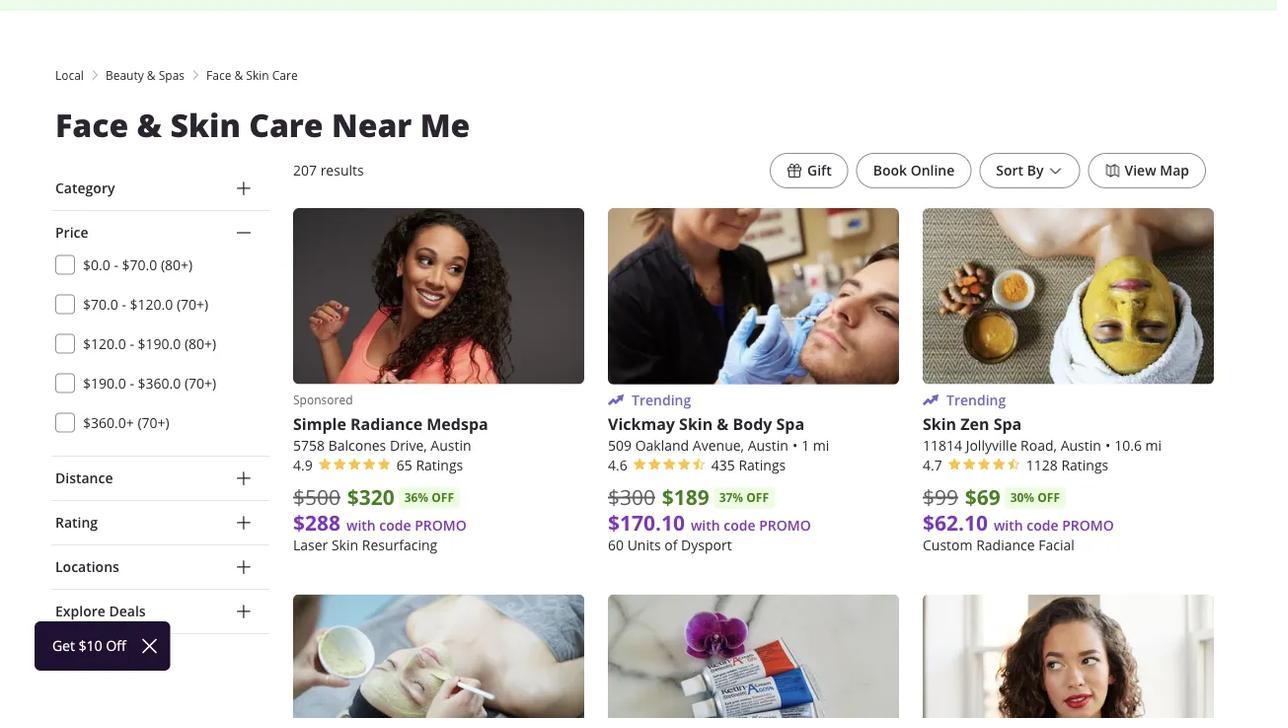 Task type: describe. For each thing, give the bounding box(es) containing it.
ratings for $189
[[739, 456, 786, 474]]

code for $189
[[724, 516, 756, 534]]

price button
[[51, 211, 270, 255]]

- for $120.0
[[122, 295, 126, 313]]

face for face & skin care near me
[[55, 104, 129, 147]]

$189
[[662, 483, 709, 512]]

of
[[665, 536, 678, 554]]

$69
[[965, 483, 1001, 512]]

gift
[[808, 161, 832, 180]]

rating
[[55, 514, 98, 532]]

$500 $320 36% off $288 with code promo laser skin resurfacing
[[293, 483, 467, 554]]

skin inside the $500 $320 36% off $288 with code promo laser skin resurfacing
[[332, 536, 358, 554]]

dysport
[[681, 536, 732, 554]]

resurfacing
[[362, 536, 438, 554]]

book online
[[873, 161, 955, 180]]

(70+) for $190.0 - $360.0 (70+)
[[185, 374, 216, 392]]

locations
[[55, 558, 119, 577]]

$170.10
[[608, 508, 685, 537]]

37%
[[719, 490, 744, 506]]

balcones
[[328, 436, 386, 455]]

radiance inside sponsored simple radiance medspa 5758 balcones drive, austin
[[351, 413, 423, 435]]

0 vertical spatial $190.0
[[138, 335, 181, 353]]

sponsored
[[293, 392, 353, 408]]

60
[[608, 536, 624, 554]]

distance button
[[51, 457, 270, 501]]

1 vertical spatial $190.0
[[83, 374, 126, 392]]

avenue,
[[693, 436, 744, 455]]

skin inside vickmay skin & body spa 509 oakland avenue, austin • 1 mi
[[679, 413, 713, 435]]

36%
[[404, 490, 429, 506]]

zen
[[961, 413, 990, 435]]

custom
[[923, 536, 973, 554]]

face for face & skin care
[[206, 67, 231, 83]]

gift button
[[770, 153, 849, 189]]

code for $69
[[1027, 516, 1059, 534]]

$99 $69 30% off $62.10 with code promo custom radiance facial
[[923, 483, 1114, 554]]

• inside skin zen spa 11814 jollyville road, austin • 10.6 mi
[[1106, 436, 1111, 455]]

map
[[1160, 161, 1190, 180]]

promo for $320
[[415, 516, 467, 534]]

1 horizontal spatial $120.0
[[130, 295, 173, 313]]

1128 ratings
[[1027, 456, 1109, 474]]

$300 $189 37% off $170.10 with code promo 60 units of dysport
[[608, 483, 811, 554]]

beauty & spas link
[[106, 66, 185, 84]]

spa inside skin zen spa 11814 jollyville road, austin • 10.6 mi
[[994, 413, 1022, 435]]

medspa
[[427, 413, 488, 435]]

explore deals button
[[51, 590, 270, 634]]

$120.0 - $190.0 (80+)
[[83, 335, 216, 353]]

4.6
[[608, 456, 628, 474]]

skin inside breadcrumbs element
[[246, 67, 269, 83]]

book
[[873, 161, 907, 180]]

promo for $189
[[759, 516, 811, 534]]

• inside vickmay skin & body spa 509 oakland avenue, austin • 1 mi
[[793, 436, 798, 455]]

facial
[[1039, 536, 1075, 554]]

face & skin care near me
[[55, 104, 470, 147]]

spas
[[159, 67, 185, 83]]

local
[[55, 67, 84, 83]]

$62.10
[[923, 508, 988, 537]]

care for face & skin care
[[272, 67, 298, 83]]

units
[[628, 536, 661, 554]]

explore deals
[[55, 603, 146, 621]]

$0.0 - $70.0 (80+)
[[83, 256, 193, 274]]

jollyville
[[966, 436, 1017, 455]]

11814
[[923, 436, 963, 455]]

207 results
[[293, 161, 364, 180]]

road,
[[1021, 436, 1057, 455]]

mi inside vickmay skin & body spa 509 oakland avenue, austin • 1 mi
[[813, 436, 830, 455]]

509
[[608, 436, 632, 455]]

sponsored simple radiance medspa 5758 balcones drive, austin
[[293, 392, 488, 455]]

near
[[332, 104, 412, 147]]

65
[[397, 456, 412, 474]]

$500
[[293, 484, 341, 511]]

code for $320
[[379, 516, 411, 534]]

body
[[733, 413, 772, 435]]

$288
[[293, 508, 341, 537]]

sort by
[[996, 161, 1044, 180]]

ratings for $69
[[1062, 456, 1109, 474]]

oakland
[[635, 436, 689, 455]]

5758
[[293, 436, 325, 455]]

435 ratings
[[712, 456, 786, 474]]

(70+) for $70.0 - $120.0 (70+)
[[177, 295, 209, 313]]

- for $70.0
[[114, 256, 118, 274]]

30%
[[1011, 490, 1035, 506]]

0 vertical spatial $70.0
[[122, 256, 157, 274]]

price list
[[55, 253, 270, 440]]

$190.0 - $360.0 (70+)
[[83, 374, 216, 392]]

2 vertical spatial (70+)
[[138, 414, 170, 432]]

view map button
[[1088, 153, 1206, 189]]

beauty
[[106, 67, 144, 83]]

1 vertical spatial $120.0
[[83, 335, 126, 353]]

sort
[[996, 161, 1024, 180]]

care for face & skin care near me
[[249, 104, 323, 147]]

$300
[[608, 484, 656, 511]]

online
[[911, 161, 955, 180]]

by
[[1028, 161, 1044, 180]]

vickmay
[[608, 413, 675, 435]]

local link
[[55, 66, 84, 84]]

4.9
[[293, 456, 313, 474]]



Task type: vqa. For each thing, say whether or not it's contained in the screenshot.
free at the bottom right of the page
no



Task type: locate. For each thing, give the bounding box(es) containing it.
& for face & skin care
[[234, 67, 243, 83]]

category button
[[51, 167, 270, 210]]

0 horizontal spatial ratings
[[416, 456, 463, 474]]

promo up facial
[[1063, 516, 1114, 534]]

0 horizontal spatial $120.0
[[83, 335, 126, 353]]

2 horizontal spatial code
[[1027, 516, 1059, 534]]

1 vertical spatial (70+)
[[185, 374, 216, 392]]

1 • from the left
[[793, 436, 798, 455]]

0 horizontal spatial austin
[[431, 436, 471, 455]]

off for $320
[[432, 490, 454, 506]]

• left 1
[[793, 436, 798, 455]]

(80+) for $0.0 - $70.0 (80+)
[[161, 256, 193, 274]]

1 spa from the left
[[777, 413, 805, 435]]

& for face & skin care near me
[[137, 104, 162, 147]]

trending for $189
[[632, 391, 691, 409]]

1 horizontal spatial promo
[[759, 516, 811, 534]]

0 horizontal spatial $70.0
[[83, 295, 118, 313]]

2 horizontal spatial promo
[[1063, 516, 1114, 534]]

skin right laser
[[332, 536, 358, 554]]

1 trending from the left
[[632, 391, 691, 409]]

price
[[55, 224, 88, 242]]

3 ratings from the left
[[1062, 456, 1109, 474]]

promo down 36%
[[415, 516, 467, 534]]

$70.0
[[122, 256, 157, 274], [83, 295, 118, 313]]

face & skin care
[[206, 67, 298, 83]]

$360.0+
[[83, 414, 134, 432]]

$360.0
[[138, 374, 181, 392]]

- down $70.0 - $120.0 (70+)
[[130, 335, 134, 353]]

beauty & spas
[[106, 67, 185, 83]]

view map
[[1125, 161, 1190, 180]]

breadcrumbs element
[[51, 66, 1226, 84]]

promo inside $300 $189 37% off $170.10 with code promo 60 units of dysport
[[759, 516, 811, 534]]

code up resurfacing
[[379, 516, 411, 534]]

435
[[712, 456, 735, 474]]

- left $360.0
[[130, 374, 134, 392]]

•
[[793, 436, 798, 455], [1106, 436, 1111, 455]]

1 horizontal spatial $190.0
[[138, 335, 181, 353]]

3 code from the left
[[1027, 516, 1059, 534]]

code up facial
[[1027, 516, 1059, 534]]

0 horizontal spatial trending
[[632, 391, 691, 409]]

0 horizontal spatial mi
[[813, 436, 830, 455]]

1 horizontal spatial $70.0
[[122, 256, 157, 274]]

category
[[55, 179, 115, 197]]

1 vertical spatial (80+)
[[185, 335, 216, 353]]

2 horizontal spatial off
[[1038, 490, 1060, 506]]

ratings right 435
[[739, 456, 786, 474]]

2 mi from the left
[[1146, 436, 1162, 455]]

207
[[293, 161, 317, 180]]

0 horizontal spatial •
[[793, 436, 798, 455]]

austin inside vickmay skin & body spa 509 oakland avenue, austin • 1 mi
[[748, 436, 789, 455]]

1 austin from the left
[[431, 436, 471, 455]]

1 vertical spatial $70.0
[[83, 295, 118, 313]]

austin down 'body'
[[748, 436, 789, 455]]

off inside $300 $189 37% off $170.10 with code promo 60 units of dysport
[[747, 490, 769, 506]]

2 austin from the left
[[748, 436, 789, 455]]

& left spas at the top of page
[[147, 67, 156, 83]]

1 horizontal spatial face
[[206, 67, 231, 83]]

1 horizontal spatial radiance
[[977, 536, 1035, 554]]

(80+) down price dropdown button
[[161, 256, 193, 274]]

care up face & skin care near me
[[272, 67, 298, 83]]

sort by button
[[980, 153, 1081, 189]]

& down beauty & spas link
[[137, 104, 162, 147]]

off
[[432, 490, 454, 506], [747, 490, 769, 506], [1038, 490, 1060, 506]]

• left 10.6
[[1106, 436, 1111, 455]]

& up face & skin care near me
[[234, 67, 243, 83]]

skin up avenue,
[[679, 413, 713, 435]]

laser
[[293, 536, 328, 554]]

2 • from the left
[[1106, 436, 1111, 455]]

0 vertical spatial $120.0
[[130, 295, 173, 313]]

2 horizontal spatial ratings
[[1062, 456, 1109, 474]]

austin down medspa at the left
[[431, 436, 471, 455]]

0 horizontal spatial off
[[432, 490, 454, 506]]

radiance up "drive,"
[[351, 413, 423, 435]]

1 horizontal spatial •
[[1106, 436, 1111, 455]]

$99
[[923, 484, 959, 511]]

2 promo from the left
[[759, 516, 811, 534]]

0 horizontal spatial $190.0
[[83, 374, 126, 392]]

$190.0
[[138, 335, 181, 353], [83, 374, 126, 392]]

1 with from the left
[[346, 516, 376, 534]]

book online button
[[857, 153, 972, 189]]

mi
[[813, 436, 830, 455], [1146, 436, 1162, 455]]

radiance
[[351, 413, 423, 435], [977, 536, 1035, 554]]

promo down the 435 ratings
[[759, 516, 811, 534]]

2 horizontal spatial austin
[[1061, 436, 1102, 455]]

(80+) up "$190.0 - $360.0 (70+)"
[[185, 335, 216, 353]]

1 promo from the left
[[415, 516, 467, 534]]

(70+) right $360.0
[[185, 374, 216, 392]]

0 vertical spatial (80+)
[[161, 256, 193, 274]]

off right "30%"
[[1038, 490, 1060, 506]]

$120.0 up $120.0 - $190.0 (80+) on the left top of page
[[130, 295, 173, 313]]

spa
[[777, 413, 805, 435], [994, 413, 1022, 435]]

radiance down "30%"
[[977, 536, 1035, 554]]

0 horizontal spatial face
[[55, 104, 129, 147]]

face
[[206, 67, 231, 83], [55, 104, 129, 147]]

trending up zen
[[947, 391, 1006, 409]]

1 horizontal spatial mi
[[1146, 436, 1162, 455]]

with down $320
[[346, 516, 376, 534]]

mi right 10.6
[[1146, 436, 1162, 455]]

distance
[[55, 469, 113, 488]]

- for $360.0
[[130, 374, 134, 392]]

with down "30%"
[[994, 516, 1023, 534]]

(70+)
[[177, 295, 209, 313], [185, 374, 216, 392], [138, 414, 170, 432]]

2 spa from the left
[[994, 413, 1022, 435]]

radiance inside $99 $69 30% off $62.10 with code promo custom radiance facial
[[977, 536, 1035, 554]]

(70+) up $120.0 - $190.0 (80+) on the left top of page
[[177, 295, 209, 313]]

& for beauty & spas
[[147, 67, 156, 83]]

1 horizontal spatial spa
[[994, 413, 1022, 435]]

3 promo from the left
[[1063, 516, 1114, 534]]

off inside $99 $69 30% off $62.10 with code promo custom radiance facial
[[1038, 490, 1060, 506]]

2 ratings from the left
[[739, 456, 786, 474]]

ratings right 1128 at right bottom
[[1062, 456, 1109, 474]]

65 ratings
[[397, 456, 463, 474]]

ratings for $320
[[416, 456, 463, 474]]

me
[[420, 104, 470, 147]]

$0.0
[[83, 256, 110, 274]]

face right spas at the top of page
[[206, 67, 231, 83]]

spa inside vickmay skin & body spa 509 oakland avenue, austin • 1 mi
[[777, 413, 805, 435]]

$70.0 down $0.0
[[83, 295, 118, 313]]

results
[[321, 161, 364, 180]]

- right $0.0
[[114, 256, 118, 274]]

with for $69
[[994, 516, 1023, 534]]

0 horizontal spatial promo
[[415, 516, 467, 534]]

0 horizontal spatial radiance
[[351, 413, 423, 435]]

drive,
[[390, 436, 427, 455]]

4.7
[[923, 456, 943, 474]]

with
[[346, 516, 376, 534], [691, 516, 720, 534], [994, 516, 1023, 534]]

off right 37%
[[747, 490, 769, 506]]

2 off from the left
[[747, 490, 769, 506]]

promo inside the $500 $320 36% off $288 with code promo laser skin resurfacing
[[415, 516, 467, 534]]

off for $189
[[747, 490, 769, 506]]

spa up jollyville
[[994, 413, 1022, 435]]

- for $190.0
[[130, 335, 134, 353]]

care inside breadcrumbs element
[[272, 67, 298, 83]]

vickmay skin & body spa 509 oakland avenue, austin • 1 mi
[[608, 413, 830, 455]]

ratings right 65
[[416, 456, 463, 474]]

locations button
[[51, 546, 270, 589]]

1 horizontal spatial with
[[691, 516, 720, 534]]

skin down spas at the top of page
[[170, 104, 241, 147]]

skin inside skin zen spa 11814 jollyville road, austin • 10.6 mi
[[923, 413, 957, 435]]

1 vertical spatial radiance
[[977, 536, 1035, 554]]

0 horizontal spatial spa
[[777, 413, 805, 435]]

10.6
[[1115, 436, 1142, 455]]

with inside $99 $69 30% off $62.10 with code promo custom radiance facial
[[994, 516, 1023, 534]]

0 horizontal spatial code
[[379, 516, 411, 534]]

$70.0 - $120.0 (70+)
[[83, 295, 209, 313]]

3 austin from the left
[[1061, 436, 1102, 455]]

2 trending from the left
[[947, 391, 1006, 409]]

deals
[[109, 603, 146, 621]]

(80+)
[[161, 256, 193, 274], [185, 335, 216, 353]]

skin zen spa 11814 jollyville road, austin • 10.6 mi
[[923, 413, 1162, 455]]

1 vertical spatial care
[[249, 104, 323, 147]]

code inside the $500 $320 36% off $288 with code promo laser skin resurfacing
[[379, 516, 411, 534]]

1 horizontal spatial off
[[747, 490, 769, 506]]

trending for $69
[[947, 391, 1006, 409]]

code inside $300 $189 37% off $170.10 with code promo 60 units of dysport
[[724, 516, 756, 534]]

austin inside skin zen spa 11814 jollyville road, austin • 10.6 mi
[[1061, 436, 1102, 455]]

1 horizontal spatial austin
[[748, 436, 789, 455]]

$70.0 down price dropdown button
[[122, 256, 157, 274]]

$190.0 up $360.0
[[138, 335, 181, 353]]

off right 36%
[[432, 490, 454, 506]]

with up dysport
[[691, 516, 720, 534]]

2 horizontal spatial with
[[994, 516, 1023, 534]]

1 horizontal spatial code
[[724, 516, 756, 534]]

1 mi from the left
[[813, 436, 830, 455]]

face down local
[[55, 104, 129, 147]]

1
[[802, 436, 810, 455]]

off inside the $500 $320 36% off $288 with code promo laser skin resurfacing
[[432, 490, 454, 506]]

0 vertical spatial (70+)
[[177, 295, 209, 313]]

trending
[[632, 391, 691, 409], [947, 391, 1006, 409]]

1 code from the left
[[379, 516, 411, 534]]

with for $189
[[691, 516, 720, 534]]

1 horizontal spatial ratings
[[739, 456, 786, 474]]

(80+) for $120.0 - $190.0 (80+)
[[185, 335, 216, 353]]

austin inside sponsored simple radiance medspa 5758 balcones drive, austin
[[431, 436, 471, 455]]

1 horizontal spatial trending
[[947, 391, 1006, 409]]

view
[[1125, 161, 1157, 180]]

trending up vickmay
[[632, 391, 691, 409]]

with inside the $500 $320 36% off $288 with code promo laser skin resurfacing
[[346, 516, 376, 534]]

& inside vickmay skin & body spa 509 oakland avenue, austin • 1 mi
[[717, 413, 729, 435]]

2 code from the left
[[724, 516, 756, 534]]

promo
[[415, 516, 467, 534], [759, 516, 811, 534], [1063, 516, 1114, 534]]

off for $69
[[1038, 490, 1060, 506]]

spa up 1
[[777, 413, 805, 435]]

- down '$0.0 - $70.0 (80+)'
[[122, 295, 126, 313]]

2 with from the left
[[691, 516, 720, 534]]

1 vertical spatial face
[[55, 104, 129, 147]]

with inside $300 $189 37% off $170.10 with code promo 60 units of dysport
[[691, 516, 720, 534]]

promo for $69
[[1063, 516, 1114, 534]]

$190.0 up $360.0+
[[83, 374, 126, 392]]

3 off from the left
[[1038, 490, 1060, 506]]

$320
[[347, 483, 395, 512]]

face inside breadcrumbs element
[[206, 67, 231, 83]]

care up 207 at the top of page
[[249, 104, 323, 147]]

rating button
[[51, 502, 270, 545]]

3 with from the left
[[994, 516, 1023, 534]]

skin up face & skin care near me
[[246, 67, 269, 83]]

mi inside skin zen spa 11814 jollyville road, austin • 10.6 mi
[[1146, 436, 1162, 455]]

0 vertical spatial care
[[272, 67, 298, 83]]

1 off from the left
[[432, 490, 454, 506]]

$360.0+ (70+)
[[83, 414, 170, 432]]

$120.0 down $70.0 - $120.0 (70+)
[[83, 335, 126, 353]]

& up avenue,
[[717, 413, 729, 435]]

1128
[[1027, 456, 1058, 474]]

0 vertical spatial radiance
[[351, 413, 423, 435]]

code down 37%
[[724, 516, 756, 534]]

mi right 1
[[813, 436, 830, 455]]

austin up 1128 ratings
[[1061, 436, 1102, 455]]

code inside $99 $69 30% off $62.10 with code promo custom radiance facial
[[1027, 516, 1059, 534]]

&
[[147, 67, 156, 83], [234, 67, 243, 83], [137, 104, 162, 147], [717, 413, 729, 435]]

code
[[379, 516, 411, 534], [724, 516, 756, 534], [1027, 516, 1059, 534]]

0 horizontal spatial with
[[346, 516, 376, 534]]

(70+) down "$190.0 - $360.0 (70+)"
[[138, 414, 170, 432]]

with for $320
[[346, 516, 376, 534]]

promo inside $99 $69 30% off $62.10 with code promo custom radiance facial
[[1063, 516, 1114, 534]]

0 vertical spatial face
[[206, 67, 231, 83]]

explore
[[55, 603, 105, 621]]

skin up 11814
[[923, 413, 957, 435]]

1 ratings from the left
[[416, 456, 463, 474]]



